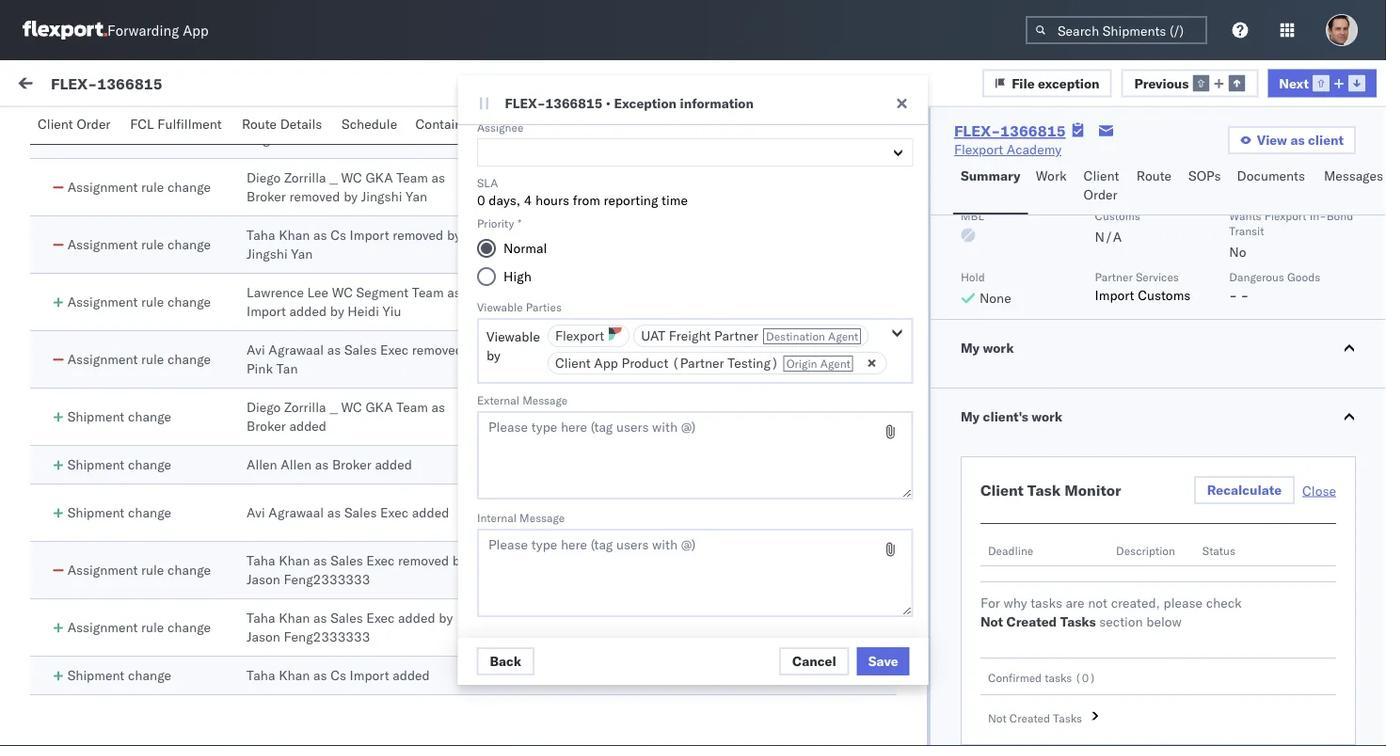 Task type: locate. For each thing, give the bounding box(es) containing it.
exception: up is
[[60, 340, 126, 356]]

as inside avi agrawaal as sales exec removed by pink tan
[[327, 342, 341, 358]]

fcl fulfillment
[[130, 116, 222, 132]]

2 2:45 from the top
[[563, 463, 592, 480]]

jason inside taha khan as sales exec removed by jason feng2333333
[[247, 571, 280, 588]]

shipment up delayed.
[[67, 456, 125, 473]]

1 air from the top
[[570, 342, 591, 358]]

0 vertical spatial 1
[[574, 236, 583, 253]]

3 pdt from the top
[[618, 463, 643, 480]]

3 down flex-1366815 • exception information at the top
[[625, 121, 634, 138]]

work_desk client 3 -
[[502, 399, 646, 415]]

0 up not created tasks
[[1082, 670, 1089, 685]]

broker inside diego zorrilla _ wc gka team as broker added
[[247, 418, 286, 434]]

0 down sla
[[477, 192, 485, 208]]

flex- 458574 for we
[[1080, 463, 1169, 480]]

2 assignment rule change from the top
[[67, 179, 211, 195]]

as down the delay:
[[313, 610, 327, 626]]

0 vertical spatial work_desk
[[502, 121, 583, 138]]

added down longer
[[412, 504, 449, 521]]

and inside that this may impact your shipment's final delivery date. we appreciate your understanding and will update you with the status of your shipment as soon as possible.
[[378, 518, 401, 535]]

order
[[77, 116, 110, 132], [1084, 186, 1117, 203]]

oct
[[474, 228, 496, 245], [474, 341, 496, 358], [474, 463, 496, 480], [474, 586, 496, 602], [474, 689, 496, 706]]

wc inside diego zorrilla _ wc gka team as broker added
[[341, 399, 362, 415]]

7 rule from the top
[[141, 619, 164, 636]]

oct 26, 2023, 2:45 pm pdt up internal message
[[474, 463, 643, 480]]

1 vertical spatial you
[[101, 537, 123, 554]]

as right soon
[[372, 537, 385, 554]]

cs right the type
[[330, 227, 346, 243]]

1 exception: from the top
[[60, 236, 126, 253]]

resize handle column header
[[443, 157, 466, 741], [746, 157, 769, 741], [1049, 157, 1072, 741], [1352, 157, 1375, 741]]

team for avi agrawaal as sales exec added
[[502, 495, 538, 511]]

assignment rule change for diego zorrilla _ wc gka team as broker removed by jingshi yan
[[67, 179, 211, 195]]

lee inside lawrence lee wc segment team as cs import added by heidi yiu
[[307, 284, 328, 301]]

created down confirmed tasks ( 0 )
[[1010, 711, 1050, 725]]

pdt for we
[[618, 463, 643, 480]]

jason inside the taha khan as sales exec added by jason feng2333333
[[247, 629, 280, 645]]

1 vertical spatial yan
[[406, 188, 427, 205]]

1 vertical spatial schedule
[[230, 584, 288, 601]]

1 vertical spatial 3
[[625, 399, 634, 415]]

my left client's
[[961, 408, 980, 425]]

1 vertical spatial pvg
[[541, 495, 567, 511]]

jingshi inside the diego zorrilla _ wc gka team as broker removed by jingshi yan
[[361, 188, 402, 205]]

lawrence for lawrence lee
[[647, 284, 705, 301]]

by inside allen allen as broker removed by jingshi yan
[[429, 112, 443, 128]]

with down date.
[[126, 537, 152, 554]]

shipment change for avi
[[67, 504, 171, 521]]

5 2023, from the top
[[523, 689, 560, 706]]

heidi
[[348, 303, 379, 319]]

0 vertical spatial 0
[[477, 192, 485, 208]]

shipment change down availability
[[67, 667, 171, 684]]

removed inside the diego zorrilla _ wc gka team as broker removed by jingshi yan
[[289, 188, 340, 205]]

1 vertical spatial oct 26, 2023, 2:44 pm pdt
[[474, 689, 643, 706]]

0 vertical spatial pvg
[[541, 342, 567, 358]]

Please type here (tag users with @) text field
[[477, 529, 913, 617]]

as up been
[[431, 399, 445, 415]]

pm
[[595, 228, 615, 245], [595, 341, 615, 358], [595, 463, 615, 480], [595, 586, 615, 602], [856, 619, 875, 636], [595, 689, 615, 706]]

2 avi agrawaal from the top
[[502, 495, 659, 530]]

by inside taha khan as cs import removed by jingshi yan
[[447, 227, 461, 243]]

4 shipment from the top
[[67, 667, 125, 684]]

external down viewable by
[[477, 393, 519, 407]]

shipment change for taha
[[67, 667, 171, 684]]

2 vertical spatial jingshi
[[247, 246, 288, 262]]

tasks right why
[[1030, 595, 1062, 611]]

(0) for external (0)
[[83, 120, 107, 136]]

4 assignment rule change from the top
[[67, 294, 211, 310]]

team team 1 - taha khan for taha khan as cs import added
[[502, 667, 662, 684]]

oct for we
[[474, 463, 496, 480]]

exec up the terminal
[[366, 552, 395, 569]]

uat
[[641, 327, 665, 344]]

team
[[396, 169, 428, 186], [412, 284, 444, 301], [396, 399, 428, 415]]

import up pink
[[247, 303, 286, 319]]

flexport for flexport academy
[[954, 141, 1003, 158]]

flex- 2271801
[[1080, 228, 1177, 245]]

change
[[167, 121, 211, 138], [167, 179, 211, 195], [167, 236, 211, 253], [167, 294, 211, 310], [167, 351, 211, 367], [128, 408, 171, 425], [128, 456, 171, 473], [128, 504, 171, 521], [167, 562, 211, 578], [167, 619, 211, 636], [128, 667, 171, 684]]

as inside diego zorrilla _ wc gka team as broker added
[[431, 399, 445, 415]]

2023, for we
[[523, 463, 560, 480]]

khan inside the taha khan as sales exec added by jason feng2333333
[[279, 610, 310, 626]]

0 vertical spatial with
[[198, 377, 223, 394]]

2 team pvg air test - from the top
[[502, 495, 637, 511]]

_ for removed
[[330, 169, 338, 186]]

as inside allen allen as broker removed by jingshi yan
[[315, 112, 329, 128]]

2 team from the top
[[541, 619, 571, 636]]

0 vertical spatial hold
[[251, 236, 281, 253]]

created inside button
[[1010, 711, 1050, 725]]

5 pdt from the top
[[618, 689, 643, 706]]

1 vertical spatial avi agrawaal
[[502, 495, 659, 530]]

1 assignment from the top
[[67, 121, 138, 138]]

2:46
[[563, 228, 592, 245]]

1 458574 from the top
[[1120, 463, 1169, 480]]

2 flex- 458574 from the top
[[1080, 586, 1169, 602]]

broker inside allen allen as broker removed by jingshi yan
[[332, 112, 371, 128]]

2 22, from the top
[[764, 504, 784, 521]]

team for diego zorrilla _ wc gka team as broker added
[[396, 399, 428, 415]]

1 vertical spatial and
[[378, 518, 401, 535]]

bol button
[[492, 107, 533, 144]]

resize handle column header for category
[[1049, 157, 1072, 741]]

message inside button
[[219, 120, 274, 136]]

1 vertical spatial flex- 458574
[[1080, 586, 1169, 602]]

removed for taha khan as sales exec removed by jason feng2333333
[[398, 552, 449, 569]]

as right view
[[1290, 132, 1305, 148]]

Please type here (tag users with @) text field
[[477, 411, 913, 500]]

flex- 458574 for omkar savant
[[1080, 689, 1169, 706]]

3 2023, from the top
[[523, 463, 560, 480]]

1 team pvg air test - from the top
[[502, 342, 637, 358]]

26, for omkar savant
[[499, 689, 520, 706]]

feng2333333 up "taha khan as cs import added"
[[284, 629, 370, 645]]

0 vertical spatial this
[[56, 377, 82, 394]]

lee for lawrence lee
[[502, 303, 523, 319]]

partner down n/a
[[1095, 270, 1133, 284]]

0 vertical spatial jingshi
[[247, 131, 288, 147]]

0 vertical spatial you
[[157, 462, 178, 478]]

1 rule from the top
[[141, 121, 164, 138]]

flexport
[[954, 141, 1003, 158], [1264, 208, 1307, 223], [555, 327, 604, 344]]

save button
[[857, 647, 909, 675]]

0 vertical spatial flexport
[[954, 141, 1003, 158]]

2 team team 1 - taha khan from the top
[[502, 667, 662, 684]]

wc down the established,
[[341, 399, 362, 415]]

1 2:44 from the top
[[563, 586, 592, 602]]

rule for taha khan as sales exec added by jason feng2333333
[[141, 619, 164, 636]]

lawrence down the type
[[247, 284, 304, 301]]

0 vertical spatial 2:45
[[563, 341, 592, 358]]

a
[[99, 377, 106, 394], [97, 396, 104, 413]]

2 9:32 from the top
[[824, 504, 852, 521]]

0 vertical spatial customs
[[1095, 208, 1140, 223]]

shipment change for allen
[[67, 456, 171, 473]]

tan
[[276, 360, 298, 377]]

mar for avi agrawaal as sales exec added
[[737, 504, 760, 521]]

oct down viewable parties
[[474, 341, 496, 358]]

added up 'allen allen as broker added'
[[289, 418, 327, 434]]

broker up the type
[[247, 188, 286, 205]]

app for forwarding
[[183, 21, 209, 39]]

0 vertical spatial client order button
[[30, 107, 123, 144]]

zorrilla
[[284, 169, 326, 186], [502, 188, 544, 205], [284, 399, 326, 415], [502, 418, 544, 434]]

test for mar 31, 2022 8:05 am
[[595, 342, 625, 358]]

1 horizontal spatial (0)
[[176, 120, 200, 136]]

avi agrawaal as sales exec removed by pink tan
[[247, 342, 480, 377]]

_ inside diego zorrilla _ wc gka team as broker added
[[330, 399, 338, 415]]

avi agrawaal
[[502, 342, 659, 377], [502, 495, 659, 530]]

removed inside avi agrawaal as sales exec removed by pink tan
[[412, 342, 463, 358]]

n/a
[[1095, 229, 1122, 245]]

flex-
[[51, 74, 97, 92], [505, 95, 545, 112], [954, 121, 1000, 140], [1080, 228, 1120, 245], [1080, 463, 1120, 480], [1080, 586, 1120, 602], [1080, 689, 1120, 706]]

expected.
[[87, 500, 145, 516]]

1 assignment rule change from the top
[[67, 121, 211, 138]]

my inside my work button
[[961, 340, 980, 356]]

1 vertical spatial cs
[[464, 284, 480, 301]]

1 vertical spatial air
[[570, 495, 591, 511]]

test left uat
[[595, 342, 625, 358]]

0 vertical spatial team
[[396, 169, 428, 186]]

6 assignment rule change from the top
[[67, 562, 211, 578]]

1 lawrence from the left
[[247, 284, 304, 301]]

1 2023, from the top
[[523, 228, 560, 245]]

0 horizontal spatial route
[[242, 116, 277, 132]]

1366815 down "sender : omkar savant"
[[545, 95, 603, 112]]

description
[[1116, 543, 1175, 558]]

)
[[1089, 670, 1096, 685]]

2 vertical spatial cs
[[330, 667, 346, 684]]

team team 1
[[502, 236, 583, 253]]

impact
[[303, 500, 344, 516]]

shipment change down often on the left
[[67, 504, 171, 521]]

shipment change
[[67, 408, 171, 425], [67, 456, 171, 473], [67, 504, 171, 521], [67, 667, 171, 684]]

internal inside internal (0) button
[[126, 120, 172, 136]]

1 (0) from the left
[[83, 120, 107, 136]]

a right create
[[97, 396, 104, 413]]

status
[[1202, 543, 1235, 558]]

0 vertical spatial team team 1 - taha khan
[[502, 619, 662, 636]]

1 vertical spatial jason
[[247, 629, 280, 645]]

5 26, from the top
[[499, 689, 520, 706]]

3 1 from the top
[[574, 667, 583, 684]]

1 avi agrawaal from the top
[[502, 342, 659, 377]]

exception: for exception: warehouse devan delay
[[60, 340, 126, 356]]

4 resize handle column header from the left
[[1352, 157, 1375, 741]]

0 vertical spatial messages button
[[620, 107, 697, 144]]

1 jason from the top
[[247, 571, 280, 588]]

assignment rule change for taha khan as sales exec added by jason feng2333333
[[67, 619, 211, 636]]

created down why
[[1006, 614, 1057, 630]]

2 mar 22, 2022 9:32 am from the top
[[737, 504, 876, 521]]

that up occurs
[[181, 462, 205, 478]]

1 pdt from the top
[[618, 228, 643, 245]]

zorrilla down list
[[284, 169, 326, 186]]

why
[[1003, 595, 1027, 611]]

schedule inside exception: (air recovery) schedule delay: terminal - cargo availability delay
[[230, 584, 288, 601]]

0 vertical spatial gka
[[365, 169, 393, 186]]

0 horizontal spatial documents button
[[533, 107, 620, 144]]

my inside my client's work button
[[961, 408, 980, 425]]

2 26, from the top
[[499, 341, 520, 358]]

0 vertical spatial external
[[30, 120, 80, 136]]

1 vertical spatial 0
[[1082, 670, 1089, 685]]

0 vertical spatial app
[[183, 21, 209, 39]]

1 shipment change from the top
[[67, 408, 171, 425]]

3 rule from the top
[[141, 236, 164, 253]]

shipment for diego
[[67, 408, 125, 425]]

26, for exception:
[[499, 228, 520, 245]]

as right list
[[315, 112, 329, 128]]

mar for taha khan as sales exec added by jason feng2333333
[[737, 619, 760, 636]]

1 22, from the top
[[764, 408, 784, 425]]

for why tasks are not created, please check not created tasks section below
[[980, 595, 1242, 630]]

1 vertical spatial this
[[111, 481, 136, 497]]

appreciate
[[192, 518, 256, 535]]

team inside the diego zorrilla _ wc gka team as broker removed by jingshi yan
[[396, 169, 428, 186]]

0 horizontal spatial delay
[[131, 603, 167, 620]]

taha khan as sales exec added by jason feng2333333
[[247, 610, 453, 645]]

0 horizontal spatial lee
[[307, 284, 328, 301]]

order inside client order
[[1084, 186, 1117, 203]]

this inside that this may impact your shipment's final delivery date. we appreciate your understanding and will update you with the status of your shipment as soon as possible.
[[249, 500, 272, 516]]

jason for taha khan as sales exec removed by jason feng2333333
[[247, 571, 280, 588]]

by left priority
[[447, 227, 461, 243]]

diego down message list button
[[247, 169, 281, 186]]

by down filtered
[[429, 112, 443, 128]]

3 work_desk from the top
[[502, 399, 583, 415]]

2 vertical spatial team
[[541, 667, 571, 684]]

3 mar from the top
[[737, 504, 760, 521]]

my client's work button
[[931, 389, 1386, 445]]

feng2333333 inside the taha khan as sales exec added by jason feng2333333
[[284, 629, 370, 645]]

and
[[172, 377, 195, 394], [378, 518, 401, 535]]

avi agrawaal as sales exec added
[[247, 504, 449, 521]]

1 vertical spatial 1366815
[[545, 95, 603, 112]]

2 (0) from the left
[[176, 120, 200, 136]]

will inside that this may impact your shipment's final delivery date. we appreciate your understanding and will update you with the status of your shipment as soon as possible.
[[404, 518, 424, 535]]

2 feng2333333 from the top
[[284, 629, 370, 645]]

test right internal message
[[595, 495, 625, 511]]

internal
[[126, 120, 172, 136], [477, 510, 516, 525]]

1 team team 1 - taha khan from the top
[[502, 619, 662, 636]]

work_desk for work_desk client 3 - allen allen
[[502, 121, 583, 138]]

sales inside avi agrawaal as sales exec removed by pink tan
[[344, 342, 377, 358]]

shipment change down great
[[67, 408, 171, 425]]

avi agrawaal for avi agrawaal as sales exec removed by pink tan
[[502, 342, 659, 377]]

1 horizontal spatial and
[[378, 518, 401, 535]]

is
[[85, 377, 95, 394]]

mar down uat freight partner destination agent
[[737, 351, 760, 367]]

3 omkar savant from the top
[[91, 430, 175, 446]]

viewable down high
[[477, 300, 522, 314]]

gka for removed
[[365, 169, 393, 186]]

pvg for avi agrawaal as sales exec removed by pink tan
[[541, 342, 567, 358]]

you
[[157, 462, 178, 478], [101, 537, 123, 554]]

internal (0)
[[126, 120, 200, 136]]

team for taha khan as sales exec added by jason feng2333333
[[541, 619, 571, 636]]

team for taha khan as sales exec added by jason feng2333333
[[502, 619, 538, 636]]

31,
[[764, 351, 784, 367]]

2 resize handle column header from the left
[[746, 157, 769, 741]]

removed inside taha khan as sales exec removed by jason feng2333333
[[398, 552, 449, 569]]

documents button down view
[[1229, 159, 1316, 215]]

0 vertical spatial flex-1366815
[[51, 74, 162, 92]]

1 horizontal spatial my work
[[961, 340, 1014, 356]]

team
[[541, 236, 571, 253], [541, 619, 571, 636], [541, 667, 571, 684]]

2 vertical spatial exception:
[[60, 584, 126, 601]]

tasks down (
[[1053, 711, 1082, 725]]

viewable by
[[486, 328, 540, 364]]

1 pvg from the top
[[541, 342, 567, 358]]

this down pink
[[227, 377, 249, 394]]

cargo
[[315, 481, 348, 497]]

yan inside allen allen as broker removed by jingshi yan
[[291, 131, 313, 147]]

message list
[[219, 120, 300, 136]]

test for mar 22, 2022 9:32 am
[[595, 495, 625, 511]]

lawrence up freight
[[647, 284, 705, 301]]

0 vertical spatial jason
[[247, 571, 280, 588]]

mar for diego zorrilla _ wc gka team as broker added
[[737, 408, 760, 425]]

taha inside taha khan as cs import removed by jingshi yan
[[247, 227, 275, 243]]

2023, right *
[[523, 228, 560, 245]]

import work
[[140, 77, 213, 94]]

4 rule from the top
[[141, 294, 164, 310]]

0 vertical spatial team
[[541, 236, 571, 253]]

0 vertical spatial 9:32
[[824, 408, 852, 425]]

availability
[[56, 603, 128, 620]]

1 vertical spatial not
[[988, 711, 1007, 725]]

order down related
[[1084, 186, 1117, 203]]

zorrilla up *
[[502, 188, 544, 205]]

2 omkar savant from the top
[[91, 307, 175, 324]]

back
[[490, 653, 521, 669]]

(0) inside external (0) "button"
[[83, 120, 107, 136]]

not inside button
[[988, 711, 1007, 725]]

as inside lawrence lee wc segment team as cs import added by heidi yiu
[[447, 284, 461, 301]]

4 team from the top
[[502, 495, 538, 511]]

21,
[[764, 619, 784, 636]]

exec inside avi agrawaal as sales exec removed by pink tan
[[380, 342, 409, 358]]

sales down takes
[[344, 504, 377, 521]]

_ down the established,
[[330, 399, 338, 415]]

khan inside taha khan as cs import removed by jingshi yan
[[279, 227, 310, 243]]

work_desk for work_desk
[[502, 169, 583, 186]]

zorrilla down external message
[[502, 418, 544, 434]]

allen allen as broker added
[[247, 456, 412, 473]]

2 mar from the top
[[737, 408, 760, 425]]

client order button up n/a
[[1076, 159, 1129, 215]]

1 vertical spatial flexport
[[1264, 208, 1307, 223]]

5 oct from the top
[[474, 689, 496, 706]]

3 oct from the top
[[474, 463, 496, 480]]

3 team from the top
[[541, 667, 571, 684]]

omkar savant up 'unknown'
[[91, 204, 175, 220]]

my up external (0)
[[19, 72, 49, 98]]

zorrilla down contract
[[284, 399, 326, 415]]

2022 for diego zorrilla _ wc gka team as broker added
[[787, 408, 820, 425]]

omkar savant for exception:
[[91, 204, 175, 220]]

viewable for parties
[[477, 300, 522, 314]]

omkar
[[547, 79, 583, 93], [91, 204, 131, 220], [91, 307, 131, 324], [91, 430, 131, 446], [91, 552, 131, 568], [91, 674, 131, 691]]

0 vertical spatial 1366815
[[97, 74, 162, 92]]

4 assignment from the top
[[67, 294, 138, 310]]

team team 1 - taha khan for taha khan as sales exec added by jason feng2333333
[[502, 619, 662, 636]]

reporting
[[603, 192, 658, 208]]

route for route
[[1137, 167, 1172, 184]]

1 mar 22, 2022 9:32 am from the top
[[737, 408, 876, 425]]

lawrence inside lawrence lee
[[647, 284, 705, 301]]

0 vertical spatial mar 22, 2022 9:32 am
[[737, 408, 876, 425]]

flex- 458574 up the section in the bottom of the page
[[1080, 586, 1169, 602]]

removed inside taha khan as cs import removed by jingshi yan
[[393, 227, 443, 243]]

added left heidi
[[289, 303, 327, 319]]

diego inside the diego zorrilla _ wc gka team as broker removed by jingshi yan
[[247, 169, 281, 186]]

6 team from the top
[[502, 667, 538, 684]]

1 vertical spatial tasks
[[1045, 670, 1072, 685]]

2 exception: from the top
[[60, 340, 126, 356]]

2 pvg from the top
[[541, 495, 567, 511]]

0 vertical spatial lee
[[307, 284, 328, 301]]

oct right cargo
[[474, 586, 496, 602]]

savant up warehouse
[[134, 307, 175, 324]]

0 horizontal spatial partner
[[714, 327, 758, 344]]

2 jason from the top
[[247, 629, 280, 645]]

0 horizontal spatial we
[[56, 462, 75, 478]]

1 resize handle column header from the left
[[443, 157, 466, 741]]

3 shipment change from the top
[[67, 504, 171, 521]]

1 vertical spatial 9:32
[[824, 504, 852, 521]]

1 horizontal spatial you
[[157, 462, 178, 478]]

1 26, from the top
[[499, 228, 520, 245]]

feng2333333 inside taha khan as sales exec removed by jason feng2333333
[[284, 571, 370, 588]]

team for diego zorrilla _ wc gka team as broker removed by jingshi yan
[[396, 169, 428, 186]]

gka down we
[[365, 399, 393, 415]]

gka inside the diego zorrilla _ wc gka team as broker removed by jingshi yan
[[365, 169, 393, 186]]

assignment rule change for taha khan as sales exec removed by jason feng2333333
[[67, 562, 211, 578]]

taha inside taha khan as sales exec removed by jason feng2333333
[[247, 552, 275, 569]]

work down none
[[983, 340, 1014, 356]]

5 rule from the top
[[141, 351, 164, 367]]

1 vertical spatial work_desk
[[502, 169, 583, 186]]

1 horizontal spatial lee
[[502, 303, 523, 319]]

_ inside the diego zorrilla _ wc gka team as broker removed by jingshi yan
[[330, 169, 338, 186]]

22,
[[764, 408, 784, 425], [764, 504, 784, 521]]

458574 up below
[[1120, 586, 1169, 602]]

client left task
[[980, 481, 1024, 500]]

flex-1366815 • exception information
[[505, 95, 754, 112]]

are up delayed.
[[79, 462, 97, 478]]

assignment for taha khan as sales exec added by jason feng2333333
[[67, 619, 138, 636]]

1 shipment from the top
[[67, 408, 125, 425]]

diego down product
[[649, 399, 683, 415]]

exception: inside exception: (air recovery) schedule delay: terminal - cargo availability delay
[[60, 584, 126, 601]]

lee for lawrence lee wc segment team as cs import added by heidi yiu
[[307, 284, 328, 301]]

avi agrawaal for avi agrawaal as sales exec added
[[502, 495, 659, 530]]

allen allen as broker removed by jingshi yan
[[247, 112, 443, 147]]

1 vertical spatial flex-1366815
[[954, 121, 1066, 140]]

my work up external (0)
[[19, 72, 102, 98]]

segment
[[356, 284, 409, 301]]

flexport left the "in-"
[[1264, 208, 1307, 223]]

rule
[[141, 121, 164, 138], [141, 179, 164, 195], [141, 236, 164, 253], [141, 294, 164, 310], [141, 351, 164, 367], [141, 562, 164, 578], [141, 619, 164, 636]]

oct for omkar savant
[[474, 689, 496, 706]]

import inside import work button
[[140, 77, 179, 94]]

not down for
[[980, 614, 1003, 630]]

jason
[[247, 571, 280, 588], [247, 629, 280, 645]]

5 team from the top
[[502, 619, 538, 636]]

1 feng2333333 from the top
[[284, 571, 370, 588]]

messages for the right messages button
[[1324, 167, 1383, 184]]

0 horizontal spatial schedule
[[230, 584, 288, 601]]

omkar savant down availability
[[91, 674, 175, 691]]

0 horizontal spatial and
[[172, 377, 195, 394]]

work inside button
[[183, 77, 213, 94]]

1 9:32 from the top
[[824, 408, 852, 425]]

pvg for avi agrawaal as sales exec added
[[541, 495, 567, 511]]

4 shipment change from the top
[[67, 667, 171, 684]]

shipment's
[[377, 500, 441, 516]]

removed up segment
[[393, 227, 443, 243]]

work_desk down viewable by
[[502, 399, 583, 415]]

not
[[1088, 595, 1108, 611]]

team pvg air test - for avi agrawaal as sales exec added
[[502, 495, 637, 511]]

lawrence inside lawrence lee wc segment team as cs import added by heidi yiu
[[247, 284, 304, 301]]

messages
[[628, 116, 687, 132], [1324, 167, 1383, 184]]

forwarding
[[107, 21, 179, 39]]

you up often on the left
[[157, 462, 178, 478]]

1 horizontal spatial internal
[[477, 510, 516, 525]]

1 horizontal spatial lawrence
[[647, 284, 705, 301]]

assignee
[[477, 120, 523, 134]]

removed for taha khan as cs import removed by jingshi yan
[[393, 227, 443, 243]]

2023, for omkar savant
[[523, 689, 560, 706]]

added up longer
[[375, 456, 412, 473]]

messages down exception
[[628, 116, 687, 132]]

- inside exception: (air recovery) schedule delay: terminal - cargo availability delay
[[391, 584, 399, 601]]

2 _ from the top
[[330, 399, 338, 415]]

cargo
[[403, 584, 440, 601]]

this left may
[[249, 500, 272, 516]]

5 assignment rule change from the top
[[67, 351, 211, 367]]

flex- 458574
[[1080, 463, 1169, 480], [1080, 586, 1169, 602], [1080, 689, 1169, 706]]

2 lawrence from the left
[[647, 284, 705, 301]]

not
[[980, 614, 1003, 630], [988, 711, 1007, 725]]

0
[[477, 192, 485, 208], [1082, 670, 1089, 685]]

1 vertical spatial tasks
[[1053, 711, 1082, 725]]

1 horizontal spatial external
[[477, 393, 519, 407]]

(0) for internal (0)
[[176, 120, 200, 136]]

1 vertical spatial wc
[[332, 284, 353, 301]]

1 horizontal spatial order
[[1084, 186, 1117, 203]]

assignment rule change for lawrence lee wc segment team as cs import added by heidi yiu
[[67, 294, 211, 310]]

lee inside lawrence lee
[[502, 303, 523, 319]]

wants flexport in-bond transit no
[[1229, 208, 1353, 260]]

(0) inside internal (0) button
[[176, 120, 200, 136]]

yan
[[291, 131, 313, 147], [406, 188, 427, 205], [291, 246, 313, 262]]

view as client button
[[1228, 126, 1356, 154]]

3 flex- 458574 from the top
[[1080, 689, 1169, 706]]

0 vertical spatial test
[[595, 342, 625, 358]]

will inside this is a great deal and with this contract established, we will create a lucrative partnership.
[[403, 377, 423, 394]]

flex- 458574 up monitor
[[1080, 463, 1169, 480]]

route left the 'sops' at the right of page
[[1137, 167, 1172, 184]]

1 work_desk from the top
[[502, 121, 583, 138]]

9:32 for diego
[[824, 408, 852, 425]]

1 vertical spatial feng2333333
[[284, 629, 370, 645]]

removed up cargo
[[398, 552, 449, 569]]

with inside that this may impact your shipment's final delivery date. we appreciate your understanding and will update you with the status of your shipment as soon as possible.
[[126, 537, 152, 554]]

removed down filtered
[[375, 112, 426, 128]]

jason for taha khan as sales exec added by jason feng2333333
[[247, 629, 280, 645]]

internal for internal (0)
[[126, 120, 172, 136]]

0 vertical spatial created
[[1006, 614, 1057, 630]]

agrawaal
[[268, 342, 324, 358], [502, 360, 557, 377], [268, 504, 324, 521], [502, 514, 557, 530]]

1 horizontal spatial flex-1366815
[[954, 121, 1066, 140]]

will up possible.
[[404, 518, 424, 535]]

taha inside the taha khan as sales exec added by jason feng2333333
[[247, 610, 275, 626]]

my work inside button
[[961, 340, 1014, 356]]

7 assignment from the top
[[67, 619, 138, 636]]

•
[[606, 95, 611, 112]]

3 assignment from the top
[[67, 236, 138, 253]]

0 vertical spatial exception:
[[60, 236, 126, 253]]

customs up n/a
[[1095, 208, 1140, 223]]

gka inside diego zorrilla _ wc gka team as broker added
[[365, 399, 393, 415]]

with up partnership.
[[198, 377, 223, 394]]

external (0)
[[30, 120, 107, 136]]

client order left "fcl" at top left
[[38, 116, 110, 132]]

2 work_desk from the top
[[502, 169, 583, 186]]

1 vertical spatial are
[[1066, 595, 1085, 611]]

2 air from the top
[[570, 495, 591, 511]]

1 horizontal spatial documents button
[[1229, 159, 1316, 215]]

1 horizontal spatial 1366815
[[545, 95, 603, 112]]

work inside button
[[1036, 167, 1067, 184]]

0 horizontal spatial flexport
[[555, 327, 604, 344]]

are left not
[[1066, 595, 1085, 611]]

0 vertical spatial not
[[980, 614, 1003, 630]]

0 vertical spatial documents
[[541, 116, 609, 132]]

documents
[[541, 116, 609, 132], [1237, 167, 1305, 184]]

exec inside taha khan as sales exec removed by jason feng2333333
[[366, 552, 395, 569]]

exec
[[380, 342, 409, 358], [380, 504, 409, 521], [366, 552, 395, 569], [366, 610, 395, 626]]

0 horizontal spatial messages button
[[620, 107, 697, 144]]

recalculate
[[1207, 482, 1282, 498]]

mar 31, 2022 8:05 am
[[737, 351, 876, 367]]

removed for avi agrawaal as sales exec removed by pink tan
[[412, 342, 463, 358]]

0 vertical spatial and
[[172, 377, 195, 394]]

zorrilla inside the diego zorrilla _ wc gka team as broker removed by jingshi yan
[[284, 169, 326, 186]]

5 mar from the top
[[737, 667, 760, 684]]

omkar up the notifying
[[91, 430, 131, 446]]

wc inside the diego zorrilla _ wc gka team as broker removed by jingshi yan
[[341, 169, 362, 186]]

exception: left 'unknown'
[[60, 236, 126, 253]]

client order button
[[30, 107, 123, 144], [1076, 159, 1129, 215]]

my for my work button
[[961, 340, 980, 356]]

work_desk
[[502, 121, 583, 138], [502, 169, 583, 186], [502, 399, 583, 415]]

1 gka from the top
[[365, 169, 393, 186]]

sales inside taha khan as sales exec removed by jason feng2333333
[[330, 552, 363, 569]]

bond
[[1326, 208, 1353, 223]]

0 vertical spatial agent
[[828, 329, 858, 343]]

documents button down "sender : omkar savant"
[[533, 107, 620, 144]]

1 test from the top
[[595, 342, 625, 358]]

2 shipment from the top
[[67, 456, 125, 473]]

oct 26, 2023, 2:44 pm pdt
[[474, 586, 643, 602], [474, 689, 643, 706]]

6 rule from the top
[[141, 562, 164, 578]]

2 shipment change from the top
[[67, 456, 171, 473]]

:
[[539, 79, 542, 93]]

7 assignment rule change from the top
[[67, 619, 211, 636]]

flex-1366815 link
[[954, 121, 1066, 140]]

1 vertical spatial viewable
[[486, 328, 540, 345]]

cs for removed
[[330, 227, 346, 243]]

not created tasks button
[[980, 710, 1336, 725]]

as inside taha khan as cs import removed by jingshi yan
[[313, 227, 327, 243]]

0 horizontal spatial documents
[[541, 116, 609, 132]]

parties
[[525, 300, 561, 314]]

0 horizontal spatial app
[[183, 21, 209, 39]]

jason down exception: (air recovery) schedule delay: terminal - cargo availability delay
[[247, 629, 280, 645]]

0 vertical spatial flex- 458574
[[1080, 463, 1169, 480]]

team inside diego zorrilla _ wc gka team as broker added
[[396, 399, 428, 415]]

as right k
[[315, 456, 329, 473]]

omkar savant up warehouse
[[91, 307, 175, 324]]

1 horizontal spatial this
[[111, 481, 136, 497]]

sales inside the taha khan as sales exec added by jason feng2333333
[[330, 610, 363, 626]]

time
[[661, 192, 687, 208]]

4 mar from the top
[[737, 619, 760, 636]]

3 26, from the top
[[499, 463, 520, 480]]



Task type: vqa. For each thing, say whether or not it's contained in the screenshot.


Task type: describe. For each thing, give the bounding box(es) containing it.
resize handle column header for related work item/shipment
[[1352, 157, 1375, 741]]

tasks inside button
[[1053, 711, 1082, 725]]

0 horizontal spatial 1366815
[[97, 74, 162, 92]]

yan inside the diego zorrilla _ wc gka team as broker removed by jingshi yan
[[406, 188, 427, 205]]

goods
[[1287, 270, 1320, 284]]

as inside the taha khan as sales exec added by jason feng2333333
[[313, 610, 327, 626]]

mar for taha khan as cs import added
[[737, 667, 760, 684]]

omkar down availability
[[91, 674, 131, 691]]

client down product
[[586, 399, 622, 415]]

4 pdt from the top
[[618, 586, 643, 602]]

work up external (0)
[[54, 72, 102, 98]]

by inside the taha khan as sales exec added by jason feng2333333
[[439, 610, 453, 626]]

taha for taha khan as cs import removed by jingshi yan
[[247, 227, 275, 243]]

am for jingshi
[[845, 121, 866, 138]]

(
[[1075, 670, 1082, 685]]

internal message
[[477, 510, 564, 525]]

item/shipment
[[1151, 163, 1228, 177]]

khan for taha khan as cs import removed by jingshi yan
[[279, 227, 310, 243]]

assignees
[[705, 116, 769, 132]]

occurs
[[174, 481, 214, 497]]

0 horizontal spatial hold
[[251, 236, 281, 253]]

exception: for exception: unknown customs hold type
[[60, 236, 126, 253]]

agent inside the client app product (partner testing) origin agent
[[820, 357, 850, 371]]

import work button
[[132, 60, 221, 111]]

1 vertical spatial partner
[[714, 327, 758, 344]]

zorrilla inside diego zorrilla _ wc gka team as broker added
[[284, 399, 326, 415]]

confirmed
[[988, 670, 1042, 685]]

by inside taha khan as sales exec removed by jason feng2333333
[[452, 552, 466, 569]]

1 horizontal spatial hold
[[961, 270, 985, 284]]

feng2333333 for removed
[[284, 571, 370, 588]]

apr 6, 2022 3:32 am
[[737, 121, 866, 138]]

as inside the view as client button
[[1290, 132, 1305, 148]]

work button
[[1028, 159, 1076, 215]]

by inside viewable by
[[486, 347, 500, 364]]

with inside this is a great deal and with this contract established, we will create a lucrative partnership.
[[198, 377, 223, 394]]

1 team from the top
[[541, 236, 571, 253]]

exec for taha khan as sales exec added by jason feng2333333
[[366, 610, 395, 626]]

fcl fulfillment button
[[123, 107, 234, 144]]

avi left freight
[[641, 342, 659, 358]]

removed inside allen allen as broker removed by jingshi yan
[[375, 112, 426, 128]]

my for my client's work button
[[961, 408, 980, 425]]

gka for added
[[365, 399, 393, 415]]

avi left may
[[247, 504, 265, 521]]

2 oct 26, 2023, 2:44 pm pdt from the top
[[474, 689, 643, 706]]

client down flexport button
[[555, 355, 590, 371]]

shipment,
[[238, 462, 298, 478]]

458574 for omkar savant
[[1120, 689, 1169, 706]]

unknown
[[130, 236, 189, 253]]

1 2:45 from the top
[[563, 341, 592, 358]]

4 26, from the top
[[499, 586, 520, 602]]

0 vertical spatial a
[[99, 377, 106, 394]]

testing)
[[727, 355, 778, 371]]

taha for taha khan as sales exec added by jason feng2333333
[[247, 610, 275, 626]]

sender : omkar savant
[[503, 79, 623, 93]]

as down the taha khan as sales exec added by jason feng2333333
[[313, 667, 327, 684]]

confirmed tasks ( 0 )
[[988, 670, 1096, 685]]

0 horizontal spatial flex-1366815
[[51, 74, 162, 92]]

4,
[[764, 667, 776, 684]]

cs for added
[[330, 667, 346, 684]]

assignment rule change for taha khan as cs import removed by jingshi yan
[[67, 236, 211, 253]]

0 horizontal spatial client order
[[38, 116, 110, 132]]

wc for removed
[[341, 169, 362, 186]]

flexport for flexport
[[555, 327, 604, 344]]

understanding
[[288, 518, 375, 535]]

import inside taha khan as cs import removed by jingshi yan
[[350, 227, 389, 243]]

file
[[1012, 75, 1035, 91]]

2 pdt from the top
[[618, 341, 643, 358]]

agent inside uat freight partner destination agent
[[828, 329, 858, 343]]

as inside the diego zorrilla _ wc gka team as broker removed by jingshi yan
[[431, 169, 445, 186]]

1 vertical spatial documents button
[[1229, 159, 1316, 215]]

taha for taha khan as cs import added
[[247, 667, 275, 684]]

great
[[109, 377, 140, 394]]

_ for added
[[330, 399, 338, 415]]

freight
[[668, 327, 710, 344]]

1 oct 26, 2023, 2:45 pm pdt from the top
[[474, 341, 643, 358]]

added inside the taha khan as sales exec added by jason feng2333333
[[398, 610, 435, 626]]

0 vertical spatial we
[[56, 462, 75, 478]]

assignment for allen allen as broker removed by jingshi yan
[[67, 121, 138, 138]]

am for by
[[856, 351, 876, 367]]

2 2:44 from the top
[[563, 689, 592, 706]]

rule for taha khan as cs import removed by jingshi yan
[[141, 236, 164, 253]]

internal (0) button
[[119, 111, 211, 148]]

monitor
[[1064, 481, 1121, 500]]

shipment for taha
[[67, 667, 125, 684]]

flex- up flexport academy
[[954, 121, 1000, 140]]

team pvg air test - for avi agrawaal as sales exec removed by pink tan
[[502, 342, 637, 358]]

filtered by:
[[420, 77, 487, 94]]

2 team from the top
[[502, 284, 538, 301]]

team for taha khan as cs import added
[[502, 667, 538, 684]]

flex- up external (0)
[[51, 74, 97, 92]]

khan for taha khan as sales exec added by jason feng2333333
[[279, 610, 310, 626]]

priority *
[[477, 216, 521, 230]]

below
[[1146, 614, 1182, 630]]

work_desk link
[[502, 169, 634, 186]]

filtered
[[420, 77, 466, 94]]

that inside that this may impact your shipment's final delivery date. we appreciate your understanding and will update you with the status of your shipment as soon as possible.
[[222, 500, 246, 516]]

exec for avi agrawaal as sales exec removed by pink tan
[[380, 342, 409, 358]]

that this may impact your shipment's final delivery date. we appreciate your understanding and will update you with the status of your shipment as soon as possible.
[[56, 500, 443, 554]]

section
[[1099, 614, 1143, 630]]

savant up 'unknown'
[[134, 204, 175, 220]]

1 for taha khan as cs import added
[[574, 667, 583, 684]]

team inside lawrence lee wc segment team as cs import added by heidi yiu
[[412, 284, 444, 301]]

broker inside the diego zorrilla _ wc gka team as broker removed by jingshi yan
[[247, 188, 286, 205]]

app for client
[[594, 355, 618, 371]]

1 vertical spatial a
[[97, 396, 104, 413]]

omkar savant for we
[[91, 430, 175, 446]]

uat freight partner destination agent
[[641, 327, 858, 344]]

agrawaal inside avi agrawaal as sales exec removed by pink tan
[[268, 342, 324, 358]]

warehouse
[[130, 340, 200, 356]]

team for avi agrawaal as sales exec removed by pink tan
[[502, 342, 538, 358]]

check
[[1206, 595, 1242, 611]]

lawrence lee
[[502, 284, 705, 319]]

oct for exception:
[[474, 228, 496, 245]]

jingshi inside allen allen as broker removed by jingshi yan
[[247, 131, 288, 147]]

by:
[[469, 77, 487, 94]]

savant down lucrative
[[134, 430, 175, 446]]

diego inside diego zorrilla _ wc gka team as broker added
[[247, 399, 281, 415]]

exception
[[1038, 75, 1100, 91]]

4 omkar savant from the top
[[91, 552, 175, 568]]

rule for lawrence lee wc segment team as cs import added by heidi yiu
[[141, 294, 164, 310]]

create
[[56, 396, 94, 413]]

1 vertical spatial client order button
[[1076, 159, 1129, 215]]

2022 for avi agrawaal as sales exec removed by pink tan
[[787, 351, 820, 367]]

shipment, k & k, devan has been delayed. this often occurs when unloading cargo takes longer than expected. please
[[56, 462, 435, 516]]

assignment for diego zorrilla _ wc gka team as broker removed by jingshi yan
[[67, 179, 138, 195]]

task
[[1027, 481, 1061, 500]]

4 2023, from the top
[[523, 586, 560, 602]]

possible.
[[389, 537, 443, 554]]

1 for taha khan as sales exec added by jason feng2333333
[[574, 619, 583, 636]]

1 team from the top
[[502, 236, 538, 253]]

broker up takes
[[332, 456, 371, 473]]

shipment
[[263, 537, 319, 554]]

containers button
[[408, 107, 492, 144]]

not created tasks
[[988, 711, 1082, 725]]

2022 for taha khan as sales exec added by jason feng2333333
[[787, 619, 820, 636]]

0 vertical spatial my
[[19, 72, 49, 98]]

air for avi agrawaal as sales exec added
[[570, 495, 591, 511]]

shipment for allen
[[67, 456, 125, 473]]

1 horizontal spatial documents
[[1237, 167, 1305, 184]]

fcl
[[130, 116, 154, 132]]

added inside diego zorrilla _ wc gka team as broker added
[[289, 418, 327, 434]]

1 horizontal spatial delay
[[246, 340, 282, 356]]

deadline
[[988, 543, 1033, 558]]

0 horizontal spatial that
[[181, 462, 205, 478]]

external for external message
[[477, 393, 519, 407]]

exception: (air recovery) schedule delay: terminal - cargo availability delay
[[56, 584, 440, 620]]

team for taha khan as cs import added
[[541, 667, 571, 684]]

savant up '•'
[[586, 79, 623, 93]]

2 2023, from the top
[[523, 341, 560, 358]]

2023, for exception:
[[523, 228, 560, 245]]

savant down (air
[[134, 674, 175, 691]]

origin
[[786, 357, 817, 371]]

0 vertical spatial are
[[79, 462, 97, 478]]

assignment for lawrence lee wc segment team as cs import added by heidi yiu
[[67, 294, 138, 310]]

not inside for why tasks are not created, please check not created tasks section below
[[980, 614, 1003, 630]]

avi inside avi agrawaal as sales exec removed by pink tan
[[247, 342, 265, 358]]

rule for taha khan as sales exec removed by jason feng2333333
[[141, 562, 164, 578]]

work_desk client 3 - allen allen
[[502, 121, 714, 138]]

flex- up monitor
[[1080, 463, 1120, 480]]

k,
[[326, 462, 338, 478]]

client down '•'
[[586, 121, 622, 138]]

avi up please type here (tag users with @) text field
[[641, 495, 659, 511]]

delay:
[[292, 584, 330, 601]]

partner inside partner services import customs
[[1095, 270, 1133, 284]]

import down the taha khan as sales exec added by jason feng2333333
[[350, 667, 389, 684]]

by inside avi agrawaal as sales exec removed by pink tan
[[466, 342, 480, 358]]

0 vertical spatial your
[[347, 500, 373, 516]]

khan for taha khan as sales exec removed by jason feng2333333
[[279, 552, 310, 569]]

rule for diego zorrilla _ wc gka team as broker removed by jingshi yan
[[141, 179, 164, 195]]

this inside this is a great deal and with this contract established, we will create a lucrative partnership.
[[227, 377, 249, 394]]

khan for taha khan as cs import added
[[279, 667, 310, 684]]

we
[[383, 377, 399, 394]]

often
[[139, 481, 171, 497]]

(air
[[130, 584, 157, 601]]

22, for avi
[[764, 504, 784, 521]]

resize handle column header for message
[[443, 157, 466, 741]]

you inside that this may impact your shipment's final delivery date. we appreciate your understanding and will update you with the status of your shipment as soon as possible.
[[101, 537, 123, 554]]

category
[[778, 163, 824, 177]]

we inside that this may impact your shipment's final delivery date. we appreciate your understanding and will update you with the status of your shipment as soon as possible.
[[170, 518, 189, 535]]

and inside this is a great deal and with this contract established, we will create a lucrative partnership.
[[172, 377, 195, 394]]

route details
[[242, 116, 322, 132]]

sales for avi agrawaal as sales exec added
[[344, 504, 377, 521]]

this inside shipment, k & k, devan has been delayed. this often occurs when unloading cargo takes longer than expected. please
[[111, 481, 136, 497]]

22, for diego
[[764, 408, 784, 425]]

1 1 from the top
[[574, 236, 583, 253]]

messages for top messages button
[[628, 116, 687, 132]]

client right the work button
[[1084, 167, 1119, 184]]

devan
[[203, 340, 243, 356]]

rule for avi agrawaal as sales exec removed by pink tan
[[141, 351, 164, 367]]

0 inside the sla 0 days, 4 hours from reporting time
[[477, 192, 485, 208]]

customs n/a
[[1095, 208, 1140, 245]]

omkar up warehouse
[[91, 307, 131, 324]]

sales for taha khan as sales exec removed by jason feng2333333
[[330, 552, 363, 569]]

added inside lawrence lee wc segment team as cs import added by heidi yiu
[[289, 303, 327, 319]]

status
[[178, 537, 215, 554]]

added down the taha khan as sales exec added by jason feng2333333
[[393, 667, 430, 684]]

2 oct 26, 2023, 2:45 pm pdt from the top
[[474, 463, 643, 480]]

jingshi inside taha khan as cs import removed by jingshi yan
[[247, 246, 288, 262]]

1 horizontal spatial 0
[[1082, 670, 1089, 685]]

*
[[517, 216, 521, 230]]

deliveries
[[541, 284, 600, 301]]

2 vertical spatial 1366815
[[1000, 121, 1066, 140]]

cancel button
[[779, 647, 849, 675]]

1 vertical spatial your
[[259, 518, 285, 535]]

Search Shipments (/) text field
[[1026, 16, 1207, 44]]

0 horizontal spatial client order button
[[30, 107, 123, 144]]

taha khan as cs import removed by jingshi yan
[[247, 227, 461, 262]]

sops button
[[1181, 159, 1229, 215]]

assignees button
[[697, 107, 776, 144]]

2 458574 from the top
[[1120, 586, 1169, 602]]

delay inside exception: (air recovery) schedule delay: terminal - cargo availability delay
[[131, 603, 167, 620]]

sender
[[503, 79, 539, 93]]

1 diego zorrilla from the top
[[502, 169, 683, 205]]

tasks inside for why tasks are not created, please check not created tasks section below
[[1060, 614, 1096, 630]]

schedule inside schedule button
[[342, 116, 397, 132]]

work right related
[[1123, 163, 1148, 177]]

as down understanding
[[322, 537, 336, 554]]

1 vertical spatial customs
[[192, 236, 248, 253]]

flex- up partner services import customs
[[1080, 228, 1120, 245]]

1 oct 26, 2023, 2:44 pm pdt from the top
[[474, 586, 643, 602]]

shipment change for diego
[[67, 408, 171, 425]]

mar 21, 2022 6:27 pm
[[737, 619, 875, 636]]

2022 for taha khan as cs import added
[[779, 667, 812, 684]]

external (0) button
[[23, 111, 119, 148]]

la
[[615, 284, 632, 301]]

taha for taha khan as sales exec removed by jason feng2333333
[[247, 552, 275, 569]]

sales for avi agrawaal as sales exec removed by pink tan
[[344, 342, 377, 358]]

by inside the diego zorrilla _ wc gka team as broker removed by jingshi yan
[[344, 188, 358, 205]]

sla
[[477, 175, 498, 190]]

omkar down delivery at the bottom of page
[[91, 552, 131, 568]]

wc inside lawrence lee wc segment team as cs import added by heidi yiu
[[332, 284, 353, 301]]

flex- down )
[[1080, 689, 1120, 706]]

flex- up the section in the bottom of the page
[[1080, 586, 1120, 602]]

partner services import customs
[[1095, 270, 1191, 303]]

cs inside lawrence lee wc segment team as cs import added by heidi yiu
[[464, 284, 480, 301]]

flex- down sender
[[505, 95, 545, 112]]

flexport. image
[[23, 21, 107, 40]]

created inside for why tasks are not created, please check not created tasks section below
[[1006, 614, 1057, 630]]

omkar up 'unknown'
[[91, 204, 131, 220]]

shipment for avi
[[67, 504, 125, 521]]

0 horizontal spatial order
[[77, 116, 110, 132]]

2271801
[[1120, 228, 1177, 245]]

feng2333333 for added
[[284, 629, 370, 645]]

(partner
[[671, 355, 724, 371]]

this inside this is a great deal and with this contract established, we will create a lucrative partnership.
[[56, 377, 82, 394]]

by inside lawrence lee wc segment team as cs import added by heidi yiu
[[330, 303, 344, 319]]

been
[[406, 462, 435, 478]]

are inside for why tasks are not created, please check not created tasks section below
[[1066, 595, 1085, 611]]

2 oct from the top
[[474, 341, 496, 358]]

0 horizontal spatial my work
[[19, 72, 102, 98]]

normal
[[503, 240, 547, 256]]

3 for diego zorrilla
[[625, 399, 634, 415]]

exec for avi agrawaal as sales exec added
[[380, 504, 409, 521]]

import inside partner services import customs
[[1095, 287, 1134, 303]]

client left "fcl" at top left
[[38, 116, 73, 132]]

tasks inside for why tasks are not created, please check not created tasks section below
[[1030, 595, 1062, 611]]

2 diego zorrilla from the top
[[502, 399, 683, 434]]

6:27
[[824, 619, 852, 636]]

cancel
[[792, 653, 836, 669]]

as down cargo
[[327, 504, 341, 521]]

lawrence for lawrence lee wc segment team as cs import added by heidi yiu
[[247, 284, 304, 301]]

pdt for exception:
[[618, 228, 643, 245]]

omkar right :
[[547, 79, 583, 93]]

route for route details
[[242, 116, 277, 132]]

9:32 for avi
[[824, 504, 852, 521]]

previous
[[1134, 75, 1189, 91]]

route details button
[[234, 107, 334, 144]]

back button
[[477, 647, 535, 675]]

import inside lawrence lee wc segment team as cs import added by heidi yiu
[[247, 303, 286, 319]]

4 oct from the top
[[474, 586, 496, 602]]

1 horizontal spatial messages button
[[1316, 159, 1386, 215]]

3 for allen allen
[[625, 121, 634, 138]]

high
[[503, 268, 531, 285]]

taha khan as sales exec removed by jason feng2333333
[[247, 552, 466, 588]]

rule for allen allen as broker removed by jingshi yan
[[141, 121, 164, 138]]

client task monitor
[[980, 481, 1121, 500]]

yan inside taha khan as cs import removed by jingshi yan
[[291, 246, 313, 262]]

from
[[572, 192, 600, 208]]

&
[[314, 462, 322, 478]]

omkar savant for oct 26, 2023, 2:44 pm pdt
[[91, 674, 175, 691]]

customs inside partner services import customs
[[1138, 287, 1191, 303]]

as inside taha khan as sales exec removed by jason feng2333333
[[313, 552, 327, 569]]

mbl
[[961, 208, 984, 223]]

assignment rule change for allen allen as broker removed by jingshi yan
[[67, 121, 211, 138]]

diego up the "time"
[[649, 169, 683, 186]]

wc for added
[[341, 399, 362, 415]]

1 horizontal spatial client order
[[1084, 167, 1119, 203]]

savant down date.
[[134, 552, 175, 568]]

flexport inside wants flexport in-bond transit no
[[1264, 208, 1307, 223]]

hours
[[535, 192, 569, 208]]

work right client's
[[1032, 408, 1062, 425]]

2 vertical spatial your
[[234, 537, 260, 554]]



